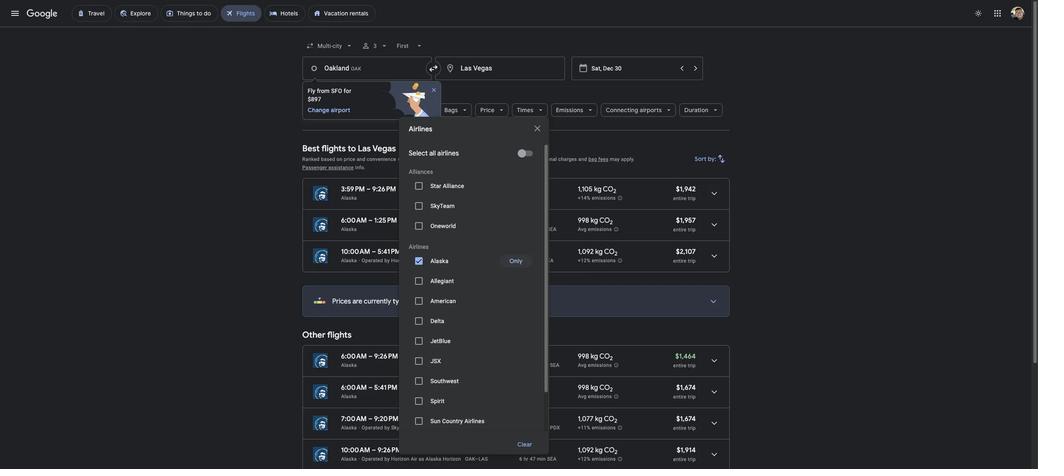 Task type: describe. For each thing, give the bounding box(es) containing it.
passenger assistance button
[[302, 165, 354, 171]]

leaves oakland international airport at 6:00 am on saturday, december 30 and arrives at harry reid international airport at 5:41 pm on saturday, december 30. element
[[341, 384, 398, 392]]

operated by skywest airlines as alaska skywest
[[362, 425, 475, 431]]

$1,674 entire trip for $1,674 text box
[[674, 384, 696, 400]]

duration button
[[680, 100, 723, 120]]

flight details. leaves oakland international airport at 6:00 am on saturday, december 30 and arrives at harry reid international airport at 1:25 pm on saturday, december 30. image
[[705, 215, 725, 235]]

by for 9:26 pm
[[385, 457, 390, 463]]

best flights to las vegas
[[302, 144, 396, 154]]

alaska inside popup button
[[404, 106, 422, 114]]

1,105 kg co 2
[[578, 185, 617, 195]]

10 hr 24 min pdx
[[520, 425, 560, 431]]

bags
[[445, 106, 458, 114]]

close image
[[431, 87, 437, 94]]

sun
[[431, 418, 441, 425]]

3:59 pm
[[341, 185, 365, 194]]

fly
[[308, 88, 316, 94]]

3 button
[[359, 36, 392, 56]]

to
[[348, 144, 356, 154]]

45
[[533, 363, 539, 369]]

leaves oakland international airport at 6:00 am on saturday, december 30 and arrives at harry reid international airport at 1:25 pm on saturday, december 30. element
[[341, 217, 397, 225]]

$1,942 entire trip
[[674, 185, 696, 202]]

include
[[427, 157, 444, 162]]

change
[[308, 106, 330, 114]]

$1,674 entire trip for 1674 us dollars text box
[[674, 415, 696, 432]]

Departure time: 6:00 AM. text field
[[341, 384, 367, 392]]

10 for 10 hr 24 min pdx
[[520, 425, 526, 431]]

1674 US dollars text field
[[677, 384, 696, 392]]

$1,464 entire trip
[[674, 353, 696, 369]]

skywest
[[455, 425, 475, 431]]

Arrival time: 9:20 PM. text field
[[374, 415, 399, 424]]

10:00 am – 5:41 pm
[[341, 248, 401, 256]]

layover (1 of 1) is a 10 hr 24 min layover at portland international airport in portland. element
[[520, 425, 574, 432]]

alliance
[[443, 183, 464, 190]]

air for 5:41 pm
[[411, 258, 418, 264]]

sfo
[[331, 88, 342, 94]]

bag
[[589, 157, 597, 162]]

best
[[302, 144, 320, 154]]

– inside 14 hr 20 min oak – las
[[475, 425, 479, 431]]

trip for 1674 us dollars text box
[[688, 426, 696, 432]]

horizon down arrival time: 9:26 pm. text box
[[391, 457, 410, 463]]

5:41 pm for 6:00 am – 5:41 pm alaska
[[374, 384, 398, 392]]

typical
[[393, 298, 414, 306]]

$1,674 for $1,674 text box
[[677, 384, 696, 392]]

departure time: 6:00 am. text field for 1:25 pm
[[341, 217, 367, 225]]

total duration 5 hr 27 min. element
[[465, 185, 520, 195]]

– for 6:00 am – 9:26 pm alaska
[[369, 353, 373, 361]]

airlines right 5:41 pm text field on the bottom left
[[409, 244, 429, 251]]

min for 5 hr 27 min
[[487, 185, 499, 194]]

entire for 1957 us dollars text box
[[674, 227, 687, 233]]

6:00 am – 5:41 pm alaska
[[341, 384, 398, 400]]

1,105
[[578, 185, 593, 194]]

optional
[[538, 157, 557, 162]]

avg emissions for 1,092
[[578, 227, 612, 233]]

on
[[337, 157, 343, 162]]

emissions
[[556, 106, 584, 114]]

flights for best
[[322, 144, 346, 154]]

entire for $1,942 text box
[[674, 196, 687, 202]]

2 inside '1 stop 3 hr 2 min sea'
[[530, 258, 533, 264]]

operated by horizon air as alaska horizon for 10:00 am – 9:26 pm
[[362, 457, 461, 463]]

avg emissions for 1,077
[[578, 394, 612, 400]]

2 inside 1,105 kg co 2
[[614, 188, 617, 195]]

alliances
[[409, 169, 433, 175]]

min for 11 hr 26 min oak – las
[[489, 447, 500, 455]]

1,092 kg co 2 for $1,914
[[578, 447, 618, 456]]

flight details. leaves oakland international airport at 10:00 am on saturday, december 30 and arrives at harry reid international airport at 9:26 pm on saturday, december 30. image
[[705, 445, 725, 465]]

sea right the 40 at the right of the page
[[547, 227, 557, 233]]

10 hr 45 min sea
[[520, 363, 560, 369]]

1:25 pm
[[374, 217, 397, 225]]

sort by: button
[[692, 149, 730, 169]]

total duration 7 hr 41 min. element
[[465, 248, 520, 258]]

6:00 am for 3:59 pm
[[341, 217, 367, 225]]

from
[[317, 88, 330, 94]]

swap origin and destination. image
[[429, 63, 439, 73]]

6
[[520, 457, 523, 463]]

learn more about ranking image
[[398, 156, 406, 163]]

9:26 pm for 3:59 pm – 9:26 pm alaska
[[372, 185, 396, 194]]

hr inside the 1 stop 6 hr 47 min sea
[[524, 457, 529, 463]]

hr for 2 hr 40 min sea
[[524, 227, 529, 233]]

airlines right skywest
[[412, 425, 430, 431]]

2 998 kg co 2 from the top
[[578, 353, 613, 362]]

passenger
[[302, 165, 327, 171]]

20
[[482, 415, 489, 424]]

$2,107
[[676, 248, 696, 256]]

+12% emissions for $1,914
[[578, 457, 616, 463]]

– for 10:00 am – 5:41 pm
[[372, 248, 376, 256]]

horizon left 11 hr 26 min oak – las
[[443, 457, 461, 463]]

clear button
[[508, 435, 543, 455]]

entire for $1,674 text box
[[674, 395, 687, 400]]

taxes
[[466, 157, 478, 162]]

+12% emissions for $2,107
[[578, 258, 616, 264]]

5
[[465, 185, 469, 194]]

by for 5:41 pm
[[385, 258, 390, 264]]

arrival time: 9:26 pm. text field for 6:00 am
[[374, 353, 398, 361]]

trip for $1,942 text box
[[688, 196, 696, 202]]

jsx
[[431, 358, 441, 365]]

operated for 9:20 pm
[[362, 425, 383, 431]]

min for 10 hr 24 min pdx
[[540, 425, 549, 431]]

ranked
[[302, 157, 320, 162]]

1674 US dollars text field
[[677, 415, 696, 424]]

apply.
[[621, 157, 635, 162]]

sea inside '1 stop 3 hr 2 min sea'
[[545, 258, 554, 264]]

may
[[610, 157, 620, 162]]

5:41 pm for 10:00 am – 5:41 pm
[[378, 248, 401, 256]]

$1,674 for 1674 us dollars text box
[[677, 415, 696, 424]]

min for 14 hr 20 min oak – las
[[491, 415, 502, 424]]

Departure time: 10:00 AM. text field
[[341, 248, 370, 256]]

1957 US dollars text field
[[677, 217, 696, 225]]

998 kg co 2 for 1,077
[[578, 384, 613, 394]]

all
[[430, 149, 436, 158]]

7:00 am – 9:20 pm
[[341, 415, 399, 424]]

all
[[318, 106, 325, 114]]

select all airlines
[[409, 149, 459, 158]]

Arrival time: 5:41 PM. text field
[[374, 384, 398, 392]]

$1,914
[[677, 447, 696, 455]]

998 for 1,092
[[578, 217, 589, 225]]

add flight
[[313, 90, 340, 97]]

operated by horizon air as alaska horizon for 10:00 am – 5:41 pm
[[362, 258, 461, 264]]

hr inside '1 stop 3 hr 2 min sea'
[[524, 258, 529, 264]]

change appearance image
[[969, 3, 989, 23]]

+11%
[[578, 426, 591, 431]]

change airport button
[[308, 106, 365, 114]]

by for 9:20 pm
[[385, 425, 390, 431]]

40
[[530, 227, 536, 233]]

1914 US dollars text field
[[677, 447, 696, 455]]

9:26 pm for 6:00 am – 9:26 pm alaska
[[374, 353, 398, 361]]

9:20 pm
[[374, 415, 399, 424]]

alaska inside 6:00 am – 9:26 pm alaska
[[341, 363, 357, 369]]

3 inside popup button
[[374, 43, 377, 49]]

alaska inside 3:59 pm – 9:26 pm alaska
[[341, 195, 357, 201]]

2107 US dollars text field
[[676, 248, 696, 256]]

leaves oakland international airport at 7:00 am on saturday, december 30 and arrives at harry reid international airport at 9:20 pm on saturday, december 30. element
[[341, 415, 399, 424]]

departure time: 6:00 am. text field for 9:26 pm
[[341, 353, 367, 361]]

airlines
[[438, 149, 459, 158]]

layover (1 of 1) is a 10 hr 45 min layover at seattle-tacoma international airport in seattle. element
[[520, 362, 574, 369]]

flight details. leaves oakland international airport at 6:00 am on saturday, december 30 and arrives at harry reid international airport at 5:41 pm on saturday, december 30. image
[[705, 382, 725, 402]]

airports
[[640, 106, 662, 114]]

trip for 2107 us dollars text field
[[688, 258, 696, 264]]

sun country airlines
[[431, 418, 485, 425]]

5 hr 27 min
[[465, 185, 499, 194]]

10:00 am for 10:00 am – 5:41 pm
[[341, 248, 370, 256]]

bag fees button
[[589, 157, 609, 162]]

stop for 5:41 pm
[[524, 248, 537, 256]]

ranked based on price and convenience
[[302, 157, 396, 162]]

oak for 14
[[465, 425, 475, 431]]

southwest
[[431, 378, 459, 385]]

1 for 10:00 am – 9:26 pm
[[520, 447, 522, 455]]

1942 US dollars text field
[[676, 185, 696, 194]]

$1,957 entire trip
[[674, 217, 696, 233]]

leaves oakland international airport at 10:00 am on saturday, december 30 and arrives at harry reid international airport at 9:26 pm on saturday, december 30. element
[[341, 447, 402, 455]]

sort by:
[[695, 155, 717, 163]]

alaska inside 6:00 am – 1:25 pm alaska
[[341, 227, 357, 233]]

none search field containing airlines
[[302, 36, 730, 470]]

+
[[480, 157, 483, 162]]

las
[[358, 144, 371, 154]]

star alliance
[[431, 183, 464, 190]]

co inside 1,105 kg co 2
[[603, 185, 614, 194]]

airlines down alaska popup button
[[409, 125, 433, 134]]

1,092 for $2,107
[[578, 248, 594, 256]]

sea inside the 1 stop 6 hr 47 min sea
[[547, 457, 557, 463]]

as for 7:00 am – 9:20 pm
[[431, 425, 437, 431]]

for inside 'prices include required taxes + fees for 3 passengers. optional charges and bag fees may apply. passenger assistance'
[[495, 157, 502, 162]]

other
[[302, 330, 326, 341]]

1 stop 6 hr 47 min sea
[[520, 447, 557, 463]]

hr for 14 hr 20 min oak – las
[[474, 415, 480, 424]]

2 998 from the top
[[578, 353, 589, 361]]

oneworld
[[431, 223, 456, 230]]

times button
[[512, 100, 548, 120]]

avg for 1,077
[[578, 394, 587, 400]]

prices for are
[[333, 298, 351, 306]]

las for 20
[[479, 425, 488, 431]]

skywest
[[391, 425, 411, 431]]

– for 10:00 am – 9:26 pm
[[372, 447, 376, 455]]

total duration 11 hr 26 min. element
[[465, 447, 520, 456]]

delta
[[431, 318, 445, 325]]

operated for 5:41 pm
[[362, 258, 383, 264]]

charges
[[559, 157, 577, 162]]

las for 26
[[479, 457, 488, 463]]



Task type: vqa. For each thing, say whether or not it's contained in the screenshot.
About
no



Task type: locate. For each thing, give the bounding box(es) containing it.
for inside fly from sfo for $897 change airport
[[344, 88, 351, 94]]

operated by horizon air as alaska horizon down 5:41 pm text field on the bottom left
[[362, 258, 461, 264]]

2 $1,674 from the top
[[677, 415, 696, 424]]

las inside 14 hr 20 min oak – las
[[479, 425, 488, 431]]

0 vertical spatial 998
[[578, 217, 589, 225]]

+12% for $2,107
[[578, 258, 591, 264]]

connecting airports
[[606, 106, 662, 114]]

2 10 from the top
[[520, 425, 526, 431]]

hr
[[471, 185, 477, 194], [524, 227, 529, 233], [524, 258, 529, 264], [527, 363, 532, 369], [474, 415, 480, 424], [527, 425, 532, 431], [472, 447, 479, 455], [524, 457, 529, 463]]

entire for 1914 us dollars text field
[[674, 457, 687, 463]]

airport
[[331, 106, 351, 114]]

3
[[374, 43, 377, 49], [503, 157, 506, 162], [520, 258, 523, 264]]

– inside the '6:00 am – 5:41 pm alaska'
[[369, 384, 373, 392]]

9:26 pm inside 6:00 am – 9:26 pm alaska
[[374, 353, 398, 361]]

2 $1,674 entire trip from the top
[[674, 415, 696, 432]]

airlines up skywest on the left bottom of the page
[[465, 418, 485, 425]]

2 avg from the top
[[578, 363, 587, 369]]

0 vertical spatial 6:00 am
[[341, 217, 367, 225]]

arrival time: 9:26 pm. text field up arrival time: 5:41 pm. text field
[[374, 353, 398, 361]]

kg inside the 1,077 kg co 2
[[595, 415, 603, 424]]

1 $1,674 from the top
[[677, 384, 696, 392]]

flight details. leaves oakland international airport at 3:59 pm on saturday, december 30 and arrives at harry reid international airport at 9:26 pm on saturday, december 30. image
[[705, 184, 725, 204]]

0 vertical spatial arrival time: 9:26 pm. text field
[[372, 185, 396, 194]]

3 by from the top
[[385, 457, 390, 463]]

0 vertical spatial 9:26 pm
[[372, 185, 396, 194]]

Arrival time: 9:26 PM. text field
[[372, 185, 396, 194], [374, 353, 398, 361]]

1 10 from the top
[[520, 363, 526, 369]]

min right 45
[[540, 363, 549, 369]]

trip down $2,107
[[688, 258, 696, 264]]

prices include required taxes + fees for 3 passengers. optional charges and bag fees may apply. passenger assistance
[[302, 157, 635, 171]]

1 air from the top
[[411, 258, 418, 264]]

2 1 stop flight. element from the top
[[520, 447, 537, 456]]

hr right "11"
[[472, 447, 479, 455]]

sea up 2 hr 40 min sea
[[537, 195, 547, 201]]

1 vertical spatial flights
[[327, 330, 352, 341]]

price button
[[476, 100, 509, 120]]

1 for 10:00 am – 5:41 pm
[[520, 248, 522, 256]]

2 stop from the top
[[524, 447, 537, 455]]

0 vertical spatial flights
[[322, 144, 346, 154]]

required
[[445, 157, 464, 162]]

1 entire from the top
[[674, 196, 687, 202]]

14 hr 20 min oak – las
[[465, 415, 502, 431]]

0 vertical spatial departure time: 6:00 am. text field
[[341, 217, 367, 225]]

hr for 11 hr 26 min oak – las
[[472, 447, 479, 455]]

hr right 14
[[474, 415, 480, 424]]

1,092 kg co 2 for $2,107
[[578, 248, 618, 258]]

1 stop from the top
[[524, 248, 537, 256]]

$1,674 down $1,464 entire trip
[[677, 384, 696, 392]]

1 trip from the top
[[688, 196, 696, 202]]

None field
[[302, 38, 357, 53], [394, 38, 427, 53], [302, 38, 357, 53], [394, 38, 427, 53]]

2
[[614, 188, 617, 195], [610, 219, 613, 226], [520, 227, 523, 233], [615, 251, 618, 258], [530, 258, 533, 264], [610, 355, 613, 362], [610, 387, 613, 394], [615, 418, 618, 425], [615, 449, 618, 456]]

3 998 kg co 2 from the top
[[578, 384, 613, 394]]

0 vertical spatial air
[[411, 258, 418, 264]]

1,077
[[578, 415, 594, 424]]

0 vertical spatial operated by horizon air as alaska horizon
[[362, 258, 461, 264]]

1 vertical spatial 998 kg co 2
[[578, 353, 613, 362]]

more details image
[[704, 292, 724, 312]]

$1,674 entire trip up 1914 us dollars text field
[[674, 415, 696, 432]]

sea right 47
[[547, 457, 557, 463]]

1 vertical spatial 6:00 am
[[341, 353, 367, 361]]

trip down $1,914
[[688, 457, 696, 463]]

3 avg from the top
[[578, 394, 587, 400]]

5 trip from the top
[[688, 395, 696, 400]]

entire down $2,107
[[674, 258, 687, 264]]

for
[[344, 88, 351, 94], [495, 157, 502, 162]]

hr for 5 hr 27 min
[[471, 185, 477, 194]]

1 inside '1 stop 3 hr 2 min sea'
[[520, 248, 522, 256]]

Departure text field
[[592, 57, 675, 80]]

air
[[411, 258, 418, 264], [411, 457, 418, 463]]

2 vertical spatial 998
[[578, 384, 589, 392]]

entire inside $1,942 entire trip
[[674, 196, 687, 202]]

$1,674
[[677, 384, 696, 392], [677, 415, 696, 424]]

oak down "11"
[[465, 457, 475, 463]]

– up leaves oakland international airport at 6:00 am on saturday, december 30 and arrives at harry reid international airport at 5:41 pm on saturday, december 30. element
[[369, 353, 373, 361]]

– for 6:00 am – 1:25 pm alaska
[[369, 217, 373, 225]]

– inside 6:00 am – 1:25 pm alaska
[[369, 217, 373, 225]]

layover (1 of 1) is a 7 hr layover at seattle-tacoma international airport in seattle. element
[[520, 394, 574, 400]]

– inside 6:00 am – 9:26 pm alaska
[[369, 353, 373, 361]]

1 stop flight. element down the 40 at the right of the page
[[520, 248, 537, 258]]

clear
[[518, 441, 533, 449]]

1 vertical spatial by
[[385, 425, 390, 431]]

0 horizontal spatial for
[[344, 88, 351, 94]]

5:41 pm inside the '6:00 am – 5:41 pm alaska'
[[374, 384, 398, 392]]

allegiant
[[431, 278, 454, 285]]

sea down layover (1 of 1) is a 2 hr 40 min layover at seattle-tacoma international airport in seattle. element
[[545, 258, 554, 264]]

2 vertical spatial by
[[385, 457, 390, 463]]

2 10:00 am from the top
[[341, 447, 370, 455]]

flight details. leaves oakland international airport at 10:00 am on saturday, december 30 and arrives at harry reid international airport at 5:41 pm on saturday, december 30. image
[[705, 246, 725, 266]]

trip for $1,674 text box
[[688, 395, 696, 400]]

avg for 1,092
[[578, 227, 587, 233]]

hr left 45
[[527, 363, 532, 369]]

– right departure time: 3:59 pm. text box
[[367, 185, 371, 194]]

0 vertical spatial +12% emissions
[[578, 258, 616, 264]]

1 vertical spatial air
[[411, 457, 418, 463]]

flights right other
[[327, 330, 352, 341]]

arrival time: 9:26 pm. text field down convenience
[[372, 185, 396, 194]]

sea right 45
[[550, 363, 560, 369]]

+11% emissions
[[578, 426, 616, 431]]

– inside 3:59 pm – 9:26 pm alaska
[[367, 185, 371, 194]]

14
[[465, 415, 472, 424]]

assistance
[[329, 165, 354, 171]]

$1,914 entire trip
[[674, 447, 696, 463]]

oak
[[465, 425, 475, 431], [465, 457, 475, 463]]

0 horizontal spatial fees
[[484, 157, 494, 162]]

0 vertical spatial prices
[[411, 157, 425, 162]]

1 up only at the bottom
[[520, 248, 522, 256]]

as for 10:00 am – 5:41 pm
[[419, 258, 425, 264]]

min inside 11 hr 26 min oak – las
[[489, 447, 500, 455]]

9:26 pm down convenience
[[372, 185, 396, 194]]

1 vertical spatial avg
[[578, 363, 587, 369]]

main content containing best flights to las vegas
[[302, 137, 730, 470]]

Departure time: 3:59 PM. text field
[[341, 185, 365, 194]]

+12% down +11%
[[578, 457, 591, 463]]

0 vertical spatial operated
[[362, 258, 383, 264]]

None search field
[[302, 36, 730, 470]]

1 stop 3 hr 2 min sea
[[520, 248, 554, 264]]

trip inside $1,942 entire trip
[[688, 196, 696, 202]]

2 vertical spatial 3
[[520, 258, 523, 264]]

0 vertical spatial for
[[344, 88, 351, 94]]

1 stop flight. element for 5:41 pm
[[520, 248, 537, 258]]

6:00 am for 6:00 am
[[341, 384, 367, 392]]

flight details. leaves oakland international airport at 7:00 am on saturday, december 30 and arrives at harry reid international airport at 9:20 pm on saturday, december 30. image
[[705, 414, 725, 434]]

Departure time: 10:00 AM. text field
[[341, 447, 370, 455]]

1 vertical spatial operated
[[362, 425, 383, 431]]

2 by from the top
[[385, 425, 390, 431]]

jetblue
[[431, 338, 451, 345]]

1,077 kg co 2
[[578, 415, 618, 425]]

2 fees from the left
[[599, 157, 609, 162]]

1 las from the top
[[479, 425, 488, 431]]

1 horizontal spatial for
[[495, 157, 502, 162]]

hr left 24
[[527, 425, 532, 431]]

6:00 am up departure time: 6:00 am. text field
[[341, 353, 367, 361]]

trip down $1,674 text box
[[688, 395, 696, 400]]

0 vertical spatial 3
[[374, 43, 377, 49]]

3 entire from the top
[[674, 258, 687, 264]]

11
[[465, 447, 471, 455]]

1 operated by horizon air as alaska horizon from the top
[[362, 258, 461, 264]]

1464 US dollars text field
[[676, 353, 696, 361]]

6:00 am – 9:26 pm alaska
[[341, 353, 398, 369]]

trip inside $1,464 entire trip
[[688, 363, 696, 369]]

1 1,092 from the top
[[578, 248, 594, 256]]

connecting
[[606, 106, 639, 114]]

4 trip from the top
[[688, 363, 696, 369]]

1 vertical spatial for
[[495, 157, 502, 162]]

avg up 1,077 in the bottom of the page
[[578, 394, 587, 400]]

0 vertical spatial 5:41 pm
[[378, 248, 401, 256]]

entire down 1674 us dollars text box
[[674, 426, 687, 432]]

stop inside '1 stop 3 hr 2 min sea'
[[524, 248, 537, 256]]

3 avg emissions from the top
[[578, 394, 612, 400]]

entire inside $1,914 entire trip
[[674, 457, 687, 463]]

min
[[487, 185, 499, 194], [537, 227, 546, 233], [534, 258, 543, 264], [540, 363, 549, 369], [491, 415, 502, 424], [540, 425, 549, 431], [489, 447, 500, 455], [537, 457, 546, 463]]

min right only button
[[534, 258, 543, 264]]

$1,957
[[677, 217, 696, 225]]

1 avg emissions from the top
[[578, 227, 612, 233]]

3 trip from the top
[[688, 258, 696, 264]]

None text field
[[302, 57, 432, 80], [436, 57, 565, 80], [302, 57, 432, 80], [436, 57, 565, 80]]

5:41 pm down arrival time: 1:25 pm. text field
[[378, 248, 401, 256]]

2 air from the top
[[411, 457, 418, 463]]

3 inside 'prices include required taxes + fees for 3 passengers. optional charges and bag fees may apply. passenger assistance'
[[503, 157, 506, 162]]

avg right layover (1 of 1) is a 10 hr 45 min layover at seattle-tacoma international airport in seattle. element
[[578, 363, 587, 369]]

kg inside 1,105 kg co 2
[[594, 185, 602, 194]]

2 trip from the top
[[688, 227, 696, 233]]

entire inside the $2,107 entire trip
[[674, 258, 687, 264]]

leaves oakland international airport at 3:59 pm on saturday, december 30 and arrives at harry reid international airport at 9:26 pm on saturday, december 30. element
[[341, 185, 396, 194]]

1 +12% from the top
[[578, 258, 591, 264]]

close dialog image
[[533, 124, 543, 134]]

0 vertical spatial avg emissions
[[578, 227, 612, 233]]

departure time: 6:00 am. text field up departure time: 6:00 am. text field
[[341, 353, 367, 361]]

air for 9:26 pm
[[411, 457, 418, 463]]

2 vertical spatial 6:00 am
[[341, 384, 367, 392]]

times
[[517, 106, 534, 114]]

0 vertical spatial 1
[[520, 248, 522, 256]]

horizon down 5:41 pm text field on the bottom left
[[391, 258, 410, 264]]

and down las
[[357, 157, 366, 162]]

min right 24
[[540, 425, 549, 431]]

arrival time: 9:26 pm. text field for 3:59 pm
[[372, 185, 396, 194]]

$897
[[308, 96, 321, 103]]

1 stop flight. element up 47
[[520, 447, 537, 456]]

1 vertical spatial prices
[[333, 298, 351, 306]]

3 6:00 am from the top
[[341, 384, 367, 392]]

min inside the 1 stop 6 hr 47 min sea
[[537, 457, 546, 463]]

entire inside '$1,957 entire trip'
[[674, 227, 687, 233]]

$2,107 entire trip
[[674, 248, 696, 264]]

10:00 am
[[341, 248, 370, 256], [341, 447, 370, 455]]

5 entire from the top
[[674, 395, 687, 400]]

9:26 pm inside 3:59 pm – 9:26 pm alaska
[[372, 185, 396, 194]]

1 vertical spatial 998
[[578, 353, 589, 361]]

stop for 9:26 pm
[[524, 447, 537, 455]]

998 for 1,077
[[578, 384, 589, 392]]

by down 5:41 pm text field on the bottom left
[[385, 258, 390, 264]]

0 vertical spatial +12%
[[578, 258, 591, 264]]

Departure time: 7:00 AM. text field
[[341, 415, 367, 424]]

998 kg co 2 for 1,092
[[578, 217, 613, 226]]

0 vertical spatial 998 kg co 2
[[578, 217, 613, 226]]

price
[[481, 106, 495, 114]]

and left bag
[[579, 157, 587, 162]]

2 1,092 from the top
[[578, 447, 594, 455]]

fees right bag
[[599, 157, 609, 162]]

fly from sfo for $897 change airport
[[308, 88, 351, 114]]

entire inside $1,464 entire trip
[[674, 363, 687, 369]]

0 vertical spatial $1,674 entire trip
[[674, 384, 696, 400]]

3 998 from the top
[[578, 384, 589, 392]]

– left 5:41 pm text field on the bottom left
[[372, 248, 376, 256]]

10:00 am down 6:00 am – 1:25 pm alaska
[[341, 248, 370, 256]]

2 6:00 am from the top
[[341, 353, 367, 361]]

2 1 from the top
[[520, 447, 522, 455]]

1 1 stop flight. element from the top
[[520, 248, 537, 258]]

connecting airports button
[[601, 100, 676, 120]]

1 stop flight. element
[[520, 248, 537, 258], [520, 447, 537, 456]]

47
[[530, 457, 536, 463]]

2 operated by horizon air as alaska horizon from the top
[[362, 457, 461, 463]]

6 trip from the top
[[688, 426, 696, 432]]

6:00 am inside 6:00 am – 1:25 pm alaska
[[341, 217, 367, 225]]

hr inside 11 hr 26 min oak – las
[[472, 447, 479, 455]]

as
[[419, 258, 425, 264], [431, 425, 437, 431], [419, 457, 425, 463]]

min inside 14 hr 20 min oak – las
[[491, 415, 502, 424]]

Arrival time: 1:25 PM. text field
[[374, 217, 397, 225]]

– for 7:00 am – 9:20 pm
[[369, 415, 373, 424]]

by down arrival time: 9:26 pm. text box
[[385, 457, 390, 463]]

min inside 'element'
[[540, 425, 549, 431]]

27
[[479, 185, 486, 194]]

1 vertical spatial operated by horizon air as alaska horizon
[[362, 457, 461, 463]]

hr for 10 hr 24 min pdx
[[527, 425, 532, 431]]

1 avg from the top
[[578, 227, 587, 233]]

price
[[344, 157, 356, 162]]

avg down +14%
[[578, 227, 587, 233]]

1 vertical spatial $1,674
[[677, 415, 696, 424]]

2 inside the 1,077 kg co 2
[[615, 418, 618, 425]]

1 vertical spatial arrival time: 9:26 pm. text field
[[374, 353, 398, 361]]

flights up 'based'
[[322, 144, 346, 154]]

2 vertical spatial avg
[[578, 394, 587, 400]]

fees right +
[[484, 157, 494, 162]]

+12% for $1,914
[[578, 457, 591, 463]]

1,092 for $1,914
[[578, 447, 594, 455]]

alaska button
[[399, 104, 436, 117]]

vegas
[[373, 144, 396, 154]]

min right the 40 at the right of the page
[[537, 227, 546, 233]]

layover (1 of 1) is a 2 hr 40 min layover at seattle-tacoma international airport in seattle. element
[[520, 226, 574, 233]]

min right 26
[[489, 447, 500, 455]]

0 vertical spatial $1,674
[[677, 384, 696, 392]]

prices left are
[[333, 298, 351, 306]]

hr right 5
[[471, 185, 477, 194]]

alaska inside the '6:00 am – 5:41 pm alaska'
[[341, 394, 357, 400]]

horizon up allegiant
[[443, 258, 461, 264]]

1 vertical spatial stop
[[524, 447, 537, 455]]

– left 1:25 pm
[[369, 217, 373, 225]]

0 vertical spatial stop
[[524, 248, 537, 256]]

1 up 6
[[520, 447, 522, 455]]

alaska
[[404, 106, 422, 114], [341, 195, 357, 201], [341, 227, 357, 233], [341, 258, 357, 264], [426, 258, 442, 264], [431, 258, 449, 265], [341, 363, 357, 369], [341, 394, 357, 400], [341, 425, 357, 431], [438, 425, 454, 431], [341, 457, 357, 463], [426, 457, 442, 463]]

10:00 am for 10:00 am – 9:26 pm
[[341, 447, 370, 455]]

for right +
[[495, 157, 502, 162]]

entire down $1,464 'text field'
[[674, 363, 687, 369]]

for right sfo
[[344, 88, 351, 94]]

layover (1 of 1) is a 6 hr 47 min layover at seattle-tacoma international airport in seattle. element
[[520, 456, 574, 463]]

trip down $1,942 text box
[[688, 196, 696, 202]]

loading results progress bar
[[0, 27, 1032, 28]]

10 for 10 hr 45 min sea
[[520, 363, 526, 369]]

1 vertical spatial 5:41 pm
[[374, 384, 398, 392]]

1 horizontal spatial prices
[[411, 157, 425, 162]]

1 vertical spatial las
[[479, 457, 488, 463]]

1 vertical spatial departure time: 6:00 am. text field
[[341, 353, 367, 361]]

1,092
[[578, 248, 594, 256], [578, 447, 594, 455]]

2 oak from the top
[[465, 457, 475, 463]]

hr left the 40 at the right of the page
[[524, 227, 529, 233]]

9:26 pm for 10:00 am – 9:26 pm
[[378, 447, 402, 455]]

0 vertical spatial as
[[419, 258, 425, 264]]

min right 20
[[491, 415, 502, 424]]

7:00 am
[[341, 415, 367, 424]]

hr inside 'element'
[[527, 425, 532, 431]]

trip inside '$1,957 entire trip'
[[688, 227, 696, 233]]

bags button
[[440, 100, 472, 120]]

min right 47
[[537, 457, 546, 463]]

las inside 11 hr 26 min oak – las
[[479, 457, 488, 463]]

6:00 am up "departure time: 7:00 am." text box
[[341, 384, 367, 392]]

1 stop flight. element for 9:26 pm
[[520, 447, 537, 456]]

6:00 am inside 6:00 am – 9:26 pm alaska
[[341, 353, 367, 361]]

other flights
[[302, 330, 352, 341]]

las down 26
[[479, 457, 488, 463]]

entire down $1,957
[[674, 227, 687, 233]]

0 vertical spatial las
[[479, 425, 488, 431]]

entire down $1,942
[[674, 196, 687, 202]]

9:26 pm down skywest
[[378, 447, 402, 455]]

entire for $1,464 'text field'
[[674, 363, 687, 369]]

1 oak from the top
[[465, 425, 475, 431]]

1 $1,674 entire trip from the top
[[674, 384, 696, 400]]

1 by from the top
[[385, 258, 390, 264]]

duration
[[685, 106, 709, 114]]

1 vertical spatial $1,674 entire trip
[[674, 415, 696, 432]]

1 vertical spatial +12% emissions
[[578, 457, 616, 463]]

stop up the layover (1 of 1) is a 3 hr 2 min layover at seattle-tacoma international airport in seattle. element
[[524, 248, 537, 256]]

operated for 9:26 pm
[[362, 457, 383, 463]]

prices inside 'prices include required taxes + fees for 3 passengers. optional charges and bag fees may apply. passenger assistance'
[[411, 157, 425, 162]]

0 vertical spatial 1,092
[[578, 248, 594, 256]]

operated down the "leaves oakland international airport at 10:00 am on saturday, december 30 and arrives at harry reid international airport at 5:41 pm on saturday, december 30." element
[[362, 258, 383, 264]]

7 trip from the top
[[688, 457, 696, 463]]

and inside 'prices include required taxes + fees for 3 passengers. optional charges and bag fees may apply. passenger assistance'
[[579, 157, 587, 162]]

layover (1 of 1) is a 3 hr 2 min layover at seattle-tacoma international airport in seattle. element
[[520, 258, 574, 264]]

0 horizontal spatial and
[[357, 157, 366, 162]]

(1)
[[344, 106, 351, 114]]

filters
[[327, 106, 343, 114]]

hr right 6
[[524, 457, 529, 463]]

10
[[520, 363, 526, 369], [520, 425, 526, 431]]

2 las from the top
[[479, 457, 488, 463]]

hr for 10 hr 45 min sea
[[527, 363, 532, 369]]

min inside '1 stop 3 hr 2 min sea'
[[534, 258, 543, 264]]

2 vertical spatial as
[[419, 457, 425, 463]]

as for 10:00 am – 9:26 pm
[[419, 457, 425, 463]]

5:41 pm up 'arrival time: 9:20 pm.' text field
[[374, 384, 398, 392]]

0 vertical spatial 10:00 am
[[341, 248, 370, 256]]

0 vertical spatial oak
[[465, 425, 475, 431]]

flights
[[322, 144, 346, 154], [327, 330, 352, 341]]

7 entire from the top
[[674, 457, 687, 463]]

entire down $1,674 text box
[[674, 395, 687, 400]]

entire for 2107 us dollars text field
[[674, 258, 687, 264]]

horizon
[[391, 258, 410, 264], [443, 258, 461, 264], [391, 457, 410, 463], [443, 457, 461, 463]]

trip inside $1,914 entire trip
[[688, 457, 696, 463]]

26
[[480, 447, 487, 455]]

prices for include
[[411, 157, 425, 162]]

stop up 47
[[524, 447, 537, 455]]

1 6:00 am from the top
[[341, 217, 367, 225]]

2 vertical spatial 9:26 pm
[[378, 447, 402, 455]]

operated by horizon air as alaska horizon
[[362, 258, 461, 264], [362, 457, 461, 463]]

trip down $1,464
[[688, 363, 696, 369]]

trip for $1,464 'text field'
[[688, 363, 696, 369]]

all filters (1)
[[318, 106, 351, 114]]

min for 10 hr 45 min sea
[[540, 363, 549, 369]]

$1,942
[[676, 185, 696, 194]]

entire
[[674, 196, 687, 202], [674, 227, 687, 233], [674, 258, 687, 264], [674, 363, 687, 369], [674, 395, 687, 400], [674, 426, 687, 432], [674, 457, 687, 463]]

oak for 11
[[465, 457, 475, 463]]

10 left 24
[[520, 425, 526, 431]]

main content
[[302, 137, 730, 470]]

hr inside 14 hr 20 min oak – las
[[474, 415, 480, 424]]

add flight button
[[302, 87, 350, 100]]

3 inside '1 stop 3 hr 2 min sea'
[[520, 258, 523, 264]]

4 entire from the top
[[674, 363, 687, 369]]

– right skywest on the left bottom of the page
[[475, 425, 479, 431]]

operated down "10:00 am – 9:26 pm" at the bottom of the page
[[362, 457, 383, 463]]

+12% right the layover (1 of 1) is a 3 hr 2 min layover at seattle-tacoma international airport in seattle. element
[[578, 258, 591, 264]]

2 departure time: 6:00 am. text field from the top
[[341, 353, 367, 361]]

2 +12% emissions from the top
[[578, 457, 616, 463]]

1 1 from the top
[[520, 248, 522, 256]]

1 vertical spatial 10:00 am
[[341, 447, 370, 455]]

2 entire from the top
[[674, 227, 687, 233]]

1 vertical spatial +12%
[[578, 457, 591, 463]]

2 and from the left
[[579, 157, 587, 162]]

by down 'arrival time: 9:20 pm.' text field
[[385, 425, 390, 431]]

oak inside 11 hr 26 min oak – las
[[465, 457, 475, 463]]

– inside 11 hr 26 min oak – las
[[475, 457, 479, 463]]

trip inside the $2,107 entire trip
[[688, 258, 696, 264]]

hr right only at the bottom
[[524, 258, 529, 264]]

1 998 from the top
[[578, 217, 589, 225]]

6:00 am down 3:59 pm – 9:26 pm alaska
[[341, 217, 367, 225]]

+12% emissions
[[578, 258, 616, 264], [578, 457, 616, 463]]

oak down 14
[[465, 425, 475, 431]]

trip for 1914 us dollars text field
[[688, 457, 696, 463]]

entire for 1674 us dollars text box
[[674, 426, 687, 432]]

main menu image
[[10, 8, 20, 18]]

0 vertical spatial avg
[[578, 227, 587, 233]]

1 vertical spatial 3
[[503, 157, 506, 162]]

2 vertical spatial operated
[[362, 457, 383, 463]]

1 vertical spatial 1
[[520, 447, 522, 455]]

1 operated from the top
[[362, 258, 383, 264]]

1 1,092 kg co 2 from the top
[[578, 248, 618, 258]]

10 left 45
[[520, 363, 526, 369]]

1 +12% emissions from the top
[[578, 258, 616, 264]]

1 horizontal spatial and
[[579, 157, 587, 162]]

6:00 am inside the '6:00 am – 5:41 pm alaska'
[[341, 384, 367, 392]]

$1,464
[[676, 353, 696, 361]]

– for 3:59 pm – 9:26 pm alaska
[[367, 185, 371, 194]]

1 vertical spatial oak
[[465, 457, 475, 463]]

entire down $1,914
[[674, 457, 687, 463]]

select
[[409, 149, 428, 158]]

Departure time: 6:00 AM. text field
[[341, 217, 367, 225], [341, 353, 367, 361]]

$1,674 entire trip up 1674 us dollars text box
[[674, 384, 696, 400]]

flights for other
[[327, 330, 352, 341]]

– for 6:00 am – 5:41 pm alaska
[[369, 384, 373, 392]]

fees
[[484, 157, 494, 162], [599, 157, 609, 162]]

0 vertical spatial 1 stop flight. element
[[520, 248, 537, 258]]

3:59 pm – 9:26 pm alaska
[[341, 185, 396, 201]]

1 vertical spatial as
[[431, 425, 437, 431]]

2 operated from the top
[[362, 425, 383, 431]]

co inside the 1,077 kg co 2
[[604, 415, 615, 424]]

trip down 1674 us dollars text box
[[688, 426, 696, 432]]

1 inside the 1 stop 6 hr 47 min sea
[[520, 447, 522, 455]]

only button
[[500, 251, 533, 271]]

0 vertical spatial 1,092 kg co 2
[[578, 248, 618, 258]]

2 vertical spatial 998 kg co 2
[[578, 384, 613, 394]]

2 vertical spatial avg emissions
[[578, 394, 612, 400]]

– left 'arrival time: 9:20 pm.' text field
[[369, 415, 373, 424]]

0 vertical spatial 10
[[520, 363, 526, 369]]

1 horizontal spatial 3
[[503, 157, 506, 162]]

0 horizontal spatial 3
[[374, 43, 377, 49]]

– left arrival time: 5:41 pm. text field
[[369, 384, 373, 392]]

10 inside layover (1 of 1) is a 10 hr 45 min layover at seattle-tacoma international airport in seattle. element
[[520, 363, 526, 369]]

3 operated from the top
[[362, 457, 383, 463]]

$1,674 entire trip
[[674, 384, 696, 400], [674, 415, 696, 432]]

1 and from the left
[[357, 157, 366, 162]]

Arrival time: 9:26 PM. text field
[[378, 447, 402, 455]]

– left arrival time: 9:26 pm. text box
[[372, 447, 376, 455]]

by
[[385, 258, 390, 264], [385, 425, 390, 431], [385, 457, 390, 463]]

1 10:00 am from the top
[[341, 248, 370, 256]]

1 vertical spatial avg emissions
[[578, 363, 612, 369]]

Arrival time: 5:41 PM. text field
[[378, 248, 401, 256]]

are
[[353, 298, 363, 306]]

operated
[[362, 258, 383, 264], [362, 425, 383, 431], [362, 457, 383, 463]]

1,092 kg co 2
[[578, 248, 618, 258], [578, 447, 618, 456]]

– down total duration 11 hr 26 min. element
[[475, 457, 479, 463]]

0 horizontal spatial prices
[[333, 298, 351, 306]]

flight details. leaves oakland international airport at 6:00 am on saturday, december 30 and arrives at harry reid international airport at 9:26 pm on saturday, december 30. image
[[705, 351, 725, 371]]

10 inside layover (1 of 1) is a 10 hr 24 min layover at portland international airport in portland. 'element'
[[520, 425, 526, 431]]

trip down $1,957
[[688, 227, 696, 233]]

oak inside 14 hr 20 min oak – las
[[465, 425, 475, 431]]

1 vertical spatial 1,092 kg co 2
[[578, 447, 618, 456]]

1 vertical spatial 1 stop flight. element
[[520, 447, 537, 456]]

6 entire from the top
[[674, 426, 687, 432]]

2 horizontal spatial 3
[[520, 258, 523, 264]]

1 fees from the left
[[484, 157, 494, 162]]

1 horizontal spatial fees
[[599, 157, 609, 162]]

stop inside the 1 stop 6 hr 47 min sea
[[524, 447, 537, 455]]

2 1,092 kg co 2 from the top
[[578, 447, 618, 456]]

leaves oakland international airport at 10:00 am on saturday, december 30 and arrives at harry reid international airport at 5:41 pm on saturday, december 30. element
[[341, 248, 401, 256]]

operated by horizon air as alaska horizon down arrival time: 9:26 pm. text box
[[362, 457, 461, 463]]

passengers.
[[508, 157, 536, 162]]

1 vertical spatial 10
[[520, 425, 526, 431]]

0 vertical spatial by
[[385, 258, 390, 264]]

operated down leaves oakland international airport at 7:00 am on saturday, december 30 and arrives at harry reid international airport at 9:20 pm on saturday, december 30. element on the left of page
[[362, 425, 383, 431]]

1 vertical spatial 9:26 pm
[[374, 353, 398, 361]]

skyteam
[[431, 203, 455, 210]]

1 vertical spatial 1,092
[[578, 447, 594, 455]]

departure time: 6:00 am. text field down 3:59 pm – 9:26 pm alaska
[[341, 217, 367, 225]]

2 avg emissions from the top
[[578, 363, 612, 369]]

total duration 14 hr 20 min. element
[[465, 415, 520, 425]]

2 +12% from the top
[[578, 457, 591, 463]]

1 998 kg co 2 from the top
[[578, 217, 613, 226]]

1 departure time: 6:00 am. text field from the top
[[341, 217, 367, 225]]

$1,674 left flight details. leaves oakland international airport at 7:00 am on saturday, december 30 and arrives at harry reid international airport at 9:20 pm on saturday, december 30. icon
[[677, 415, 696, 424]]

leaves oakland international airport at 6:00 am on saturday, december 30 and arrives at harry reid international airport at 9:26 pm on saturday, december 30. element
[[341, 353, 398, 361]]

trip for 1957 us dollars text box
[[688, 227, 696, 233]]

24
[[533, 425, 539, 431]]

star
[[431, 183, 442, 190]]

trip
[[688, 196, 696, 202], [688, 227, 696, 233], [688, 258, 696, 264], [688, 363, 696, 369], [688, 395, 696, 400], [688, 426, 696, 432], [688, 457, 696, 463]]

prices up alliances
[[411, 157, 425, 162]]

min for 2 hr 40 min sea
[[537, 227, 546, 233]]



